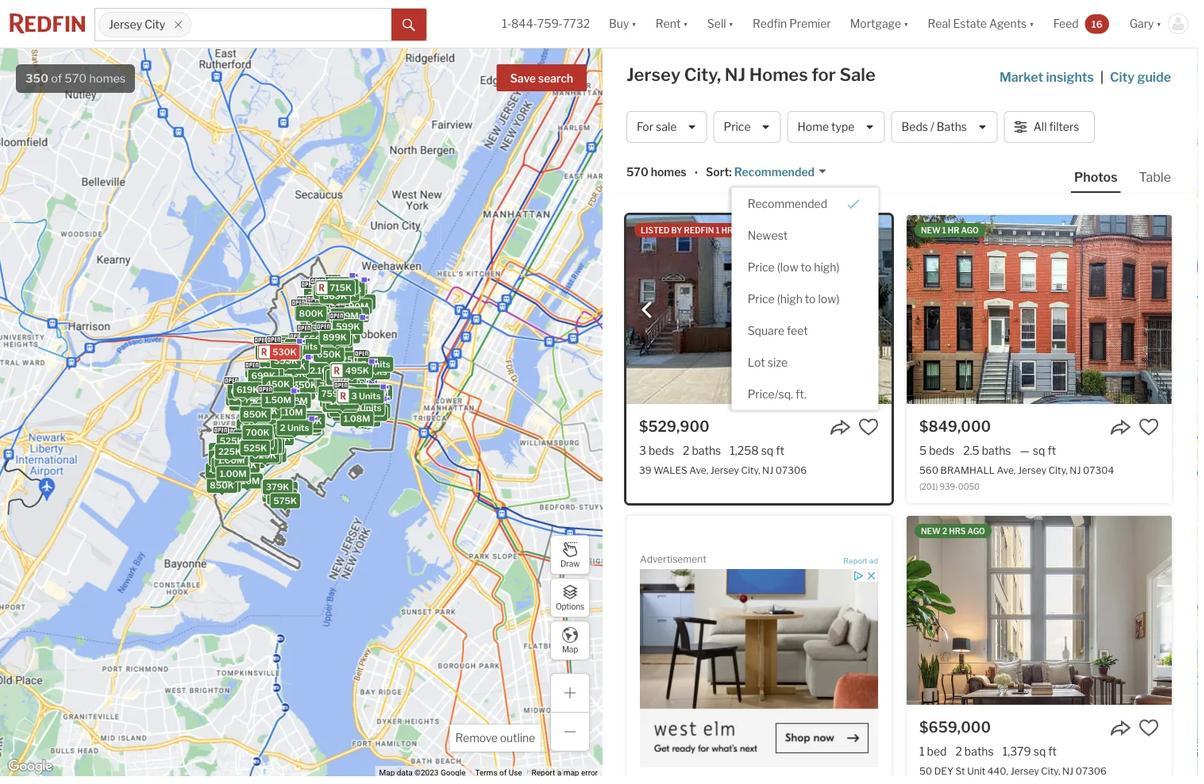 Task type: describe. For each thing, give the bounding box(es) containing it.
1 vertical spatial 250k
[[255, 388, 279, 398]]

wales
[[654, 464, 687, 476]]

285k
[[264, 380, 288, 390]]

1,258
[[730, 444, 759, 457]]

newest
[[748, 229, 788, 242]]

homes
[[749, 64, 808, 85]]

price button
[[714, 111, 781, 143]]

789k
[[223, 436, 247, 446]]

1 vertical spatial 729k
[[261, 404, 284, 414]]

report ad
[[843, 556, 878, 565]]

0 horizontal spatial 660k
[[250, 442, 274, 452]]

450k
[[266, 379, 290, 389]]

beds / baths
[[902, 120, 967, 134]]

▾ inside real estate agents ▾ link
[[1029, 17, 1035, 30]]

1 horizontal spatial 1.35m
[[329, 378, 355, 388]]

2 hr from the left
[[948, 226, 960, 235]]

1 horizontal spatial 550k
[[303, 334, 328, 344]]

979k
[[255, 365, 279, 375]]

2 vertical spatial 575k
[[274, 496, 297, 506]]

249k
[[277, 348, 300, 358]]

327k
[[280, 371, 303, 381]]

1-844-759-7732
[[502, 17, 590, 30]]

$659,000
[[920, 719, 991, 736]]

feet
[[787, 324, 808, 338]]

949k down 1.19m
[[325, 334, 349, 344]]

0 vertical spatial 649k
[[240, 422, 264, 432]]

beds for $849,000
[[929, 444, 955, 457]]

1 recommended button from the top
[[732, 165, 828, 180]]

0 vertical spatial 1.30m
[[311, 316, 337, 326]]

sq for $659,000
[[1034, 745, 1046, 758]]

dialog containing recommended
[[732, 188, 879, 410]]

rent
[[656, 17, 681, 30]]

save search
[[510, 72, 573, 85]]

table button
[[1136, 168, 1175, 191]]

0 vertical spatial 325k
[[311, 342, 335, 352]]

350 of 570 homes
[[25, 71, 126, 85]]

nj down 1,258 sq ft
[[762, 464, 774, 476]]

1 vertical spatial 589k
[[223, 461, 247, 472]]

1.05m
[[313, 305, 340, 315]]

ft for $659,000
[[1048, 745, 1057, 758]]

0 horizontal spatial homes
[[89, 71, 126, 85]]

449k
[[335, 289, 359, 299]]

0 horizontal spatial city
[[145, 18, 165, 31]]

1 vertical spatial 1.15m
[[362, 387, 386, 397]]

0 vertical spatial 660k
[[326, 328, 350, 339]]

1 vertical spatial 07306
[[1076, 765, 1107, 777]]

0 horizontal spatial 350k
[[251, 420, 275, 430]]

1 vertical spatial 600k
[[254, 441, 279, 452]]

gary ▾
[[1130, 17, 1162, 30]]

ft for $529,900
[[776, 444, 785, 457]]

1.19m
[[334, 311, 359, 321]]

559k
[[229, 445, 253, 455]]

1,379
[[1003, 745, 1031, 758]]

1 vertical spatial 1.08m
[[281, 396, 308, 406]]

1 hr from the left
[[721, 226, 733, 235]]

2 baths for $659,000
[[956, 745, 994, 758]]

ft.
[[796, 388, 807, 401]]

0 vertical spatial 1.60m
[[334, 374, 361, 384]]

baths
[[937, 120, 967, 134]]

0 horizontal spatial 1
[[716, 226, 720, 235]]

ago for $849,000
[[961, 226, 979, 235]]

all filters button
[[1004, 111, 1095, 143]]

0 vertical spatial 1.00m
[[218, 456, 245, 466]]

submit search image
[[402, 19, 415, 32]]

939-
[[940, 482, 958, 491]]

1.40m up 1.69m
[[328, 368, 355, 378]]

•
[[695, 167, 698, 180]]

935k
[[294, 423, 318, 433]]

880k
[[269, 399, 293, 409]]

buy ▾ button
[[600, 0, 646, 48]]

1 vertical spatial 485k
[[333, 392, 357, 403]]

950k down 785k on the top
[[329, 317, 353, 327]]

baths for $659,000
[[965, 745, 994, 758]]

844-
[[511, 17, 538, 30]]

gary
[[1130, 17, 1154, 30]]

2.75m
[[330, 383, 357, 393]]

355k
[[274, 356, 298, 366]]

redfin
[[684, 226, 714, 235]]

remove outline
[[455, 732, 535, 745]]

price (high to low) button
[[732, 283, 879, 315]]

480k up 870k
[[269, 376, 294, 386]]

1 vertical spatial 649k
[[259, 450, 283, 460]]

895k
[[333, 331, 357, 341]]

bed
[[927, 745, 947, 758]]

dey
[[934, 765, 954, 777]]

0 vertical spatial 500k
[[250, 387, 274, 397]]

next button image
[[863, 302, 879, 318]]

420k
[[296, 342, 320, 352]]

by
[[671, 226, 683, 235]]

1 horizontal spatial 639k
[[332, 397, 356, 408]]

0 horizontal spatial 1.60m
[[237, 432, 264, 443]]

ft right —
[[1048, 444, 1056, 457]]

map region
[[0, 19, 644, 777]]

2 recommended button from the top
[[732, 188, 879, 220]]

929k
[[316, 287, 339, 297]]

new for $659,000
[[921, 527, 941, 536]]

1.40m up 14 units
[[355, 389, 382, 399]]

price/sq. ft.
[[748, 388, 807, 401]]

save search button
[[497, 64, 587, 91]]

0 horizontal spatial 825k
[[245, 437, 268, 448]]

buy
[[609, 17, 629, 30]]

rent ▾ button
[[656, 0, 688, 48]]

1 horizontal spatial 589k
[[256, 365, 280, 375]]

nj inside 560 bramhall ave, jersey city, nj 07304 (201) 939-0050
[[1070, 464, 1081, 476]]

0 vertical spatial 485k
[[272, 344, 296, 354]]

beds for $529,900
[[649, 444, 674, 457]]

1,258 sq ft
[[730, 444, 785, 457]]

home type
[[798, 120, 855, 134]]

0 vertical spatial 1.08m
[[324, 334, 351, 344]]

▾ for sell ▾
[[729, 17, 734, 30]]

0 vertical spatial 350k
[[327, 371, 351, 382]]

2 vertical spatial 600k
[[237, 456, 262, 466]]

1.39m
[[258, 411, 285, 421]]

city, down sell
[[684, 64, 721, 85]]

769k
[[268, 340, 292, 351]]

2 vertical spatial 1.20m
[[326, 382, 352, 392]]

insights
[[1046, 69, 1094, 85]]

nj right 440,
[[1063, 765, 1074, 777]]

699k down "969k"
[[250, 417, 274, 428]]

1 vertical spatial 1.20m
[[270, 358, 297, 369]]

jersey down 1,379 sq ft
[[1011, 765, 1039, 777]]

1 vertical spatial 1.00m
[[220, 469, 247, 479]]

1 vertical spatial 500k
[[270, 485, 295, 495]]

1 horizontal spatial 850k
[[243, 409, 267, 420]]

price for price (low to high)
[[748, 261, 775, 274]]

0 horizontal spatial 1.25m
[[263, 393, 289, 403]]

0 horizontal spatial 900k
[[232, 393, 257, 403]]

39
[[639, 464, 652, 476]]

▾ for rent ▾
[[683, 17, 688, 30]]

0 horizontal spatial 639k
[[255, 393, 279, 403]]

1.40m up 459k
[[354, 387, 380, 397]]

square feet button
[[732, 315, 879, 347]]

0 vertical spatial 850k
[[333, 299, 357, 310]]

feed
[[1054, 17, 1079, 30]]

mortgage ▾
[[850, 17, 909, 30]]

ago for $659,000
[[968, 527, 985, 536]]

1 horizontal spatial 225k
[[276, 347, 299, 358]]

save
[[510, 72, 536, 85]]

for sale button
[[627, 111, 707, 143]]

—
[[1020, 444, 1030, 457]]

1 horizontal spatial 729k
[[317, 373, 340, 383]]

jersey up for sale
[[627, 64, 681, 85]]

0 horizontal spatial 850k
[[210, 481, 234, 491]]

(high
[[777, 292, 803, 306]]

0 horizontal spatial 1.35m
[[279, 394, 306, 404]]

ad
[[869, 556, 878, 565]]

699k down 249k
[[282, 361, 306, 372]]

sort :
[[706, 165, 732, 179]]

city, down 1,379 sq ft
[[1041, 765, 1061, 777]]

710k
[[275, 404, 297, 415]]

for sale
[[637, 120, 677, 134]]

569k
[[265, 482, 289, 493]]

2.00m
[[344, 409, 372, 420]]

444k
[[332, 289, 356, 299]]

1 vertical spatial 875k
[[269, 486, 293, 497]]

1 vertical spatial city
[[1110, 69, 1135, 85]]

previous button image
[[639, 302, 655, 318]]

1.28m
[[268, 384, 294, 394]]

1 horizontal spatial 1
[[920, 745, 925, 758]]

city guide link
[[1110, 68, 1175, 87]]

favorite button image
[[858, 417, 879, 438]]

0050
[[958, 482, 980, 491]]

1 horizontal spatial 1.25m
[[331, 302, 357, 313]]

draw
[[561, 559, 580, 569]]

report ad button
[[843, 556, 878, 568]]

0 vertical spatial recommended
[[734, 165, 815, 179]]

1 horizontal spatial 900k
[[319, 371, 343, 381]]

photo of 50 dey st unit 440, jersey city, nj 07306 image
[[907, 516, 1172, 705]]

14 units
[[353, 406, 387, 417]]

2 vertical spatial 1.30m
[[323, 395, 350, 405]]

2 horizontal spatial 1
[[943, 226, 946, 235]]

380k
[[297, 341, 321, 351]]

photo of 39 wales ave, jersey city, nj 07306 image
[[627, 215, 892, 404]]

440,
[[988, 765, 1009, 777]]

1 bed
[[920, 745, 947, 758]]

square
[[748, 324, 785, 338]]

estate
[[953, 17, 987, 30]]

2 vertical spatial 1.08m
[[344, 414, 370, 424]]

14
[[353, 406, 363, 417]]

buy ▾ button
[[609, 0, 637, 48]]

remove jersey city image
[[174, 20, 183, 29]]

▾ for mortgage ▾
[[904, 17, 909, 30]]

lot size
[[748, 356, 788, 369]]

1,379 sq ft
[[1003, 745, 1057, 758]]

rent ▾
[[656, 17, 688, 30]]

1-844-759-7732 link
[[502, 17, 590, 30]]

1 vertical spatial 575k
[[251, 421, 274, 431]]

jersey inside 560 bramhall ave, jersey city, nj 07304 (201) 939-0050
[[1018, 464, 1047, 476]]

real estate agents ▾ link
[[928, 0, 1035, 48]]

price for price (high to low)
[[748, 292, 775, 306]]

7732
[[563, 17, 590, 30]]



Task type: vqa. For each thing, say whether or not it's contained in the screenshot.
660K
yes



Task type: locate. For each thing, give the bounding box(es) containing it.
baths up 39 wales ave, jersey city, nj 07306 on the bottom right of the page
[[692, 444, 721, 457]]

photo of 560 bramhall ave, jersey city, nj 07304 image
[[907, 215, 1172, 404]]

0 vertical spatial homes
[[89, 71, 126, 85]]

units
[[328, 280, 350, 290], [340, 284, 362, 294], [342, 285, 364, 296], [324, 287, 346, 297], [315, 290, 337, 301], [351, 297, 372, 307], [305, 308, 327, 319], [344, 310, 366, 320], [311, 314, 333, 324], [333, 330, 355, 341], [289, 338, 311, 348], [296, 341, 318, 352], [268, 346, 290, 356], [366, 359, 388, 369], [369, 359, 390, 370], [256, 365, 278, 375], [365, 367, 387, 377], [342, 369, 364, 379], [329, 372, 351, 382], [259, 373, 281, 383], [271, 374, 292, 384], [323, 375, 345, 385], [339, 384, 361, 395], [352, 387, 374, 397], [329, 388, 351, 398], [359, 391, 381, 402], [360, 393, 382, 403], [285, 394, 307, 404], [281, 396, 303, 407], [336, 397, 357, 407], [334, 400, 356, 410], [262, 402, 284, 412], [360, 403, 382, 413], [266, 403, 288, 414], [359, 404, 381, 414], [365, 406, 387, 417], [351, 407, 373, 418], [267, 408, 289, 418], [343, 408, 365, 419], [363, 409, 384, 419], [355, 414, 377, 425], [297, 420, 319, 431], [287, 423, 309, 433], [273, 490, 295, 500]]

0 vertical spatial 1.20m
[[317, 315, 343, 326]]

price for price
[[724, 120, 751, 134]]

1.90m
[[342, 301, 369, 312]]

480k
[[269, 376, 294, 386], [266, 382, 290, 392]]

4
[[358, 359, 364, 369], [331, 384, 337, 395], [344, 387, 350, 397], [259, 403, 265, 414]]

ft right the 1,379
[[1048, 745, 1057, 758]]

570 right of
[[65, 71, 87, 85]]

570 inside 570 homes •
[[627, 165, 649, 179]]

beds up wales
[[649, 444, 674, 457]]

▾ right agents
[[1029, 17, 1035, 30]]

mortgage ▾ button
[[841, 0, 918, 48]]

1.25m down 285k
[[263, 393, 289, 403]]

1 vertical spatial 850k
[[243, 409, 267, 420]]

nj left the homes
[[725, 64, 746, 85]]

listed
[[641, 226, 670, 235]]

0 horizontal spatial ave,
[[690, 464, 709, 476]]

1 horizontal spatial 479k
[[267, 433, 291, 443]]

price left (low
[[748, 261, 775, 274]]

2 new from the top
[[921, 527, 941, 536]]

588k
[[324, 381, 348, 391]]

▾ inside mortgage ▾ dropdown button
[[904, 17, 909, 30]]

350k
[[327, 371, 351, 382], [251, 420, 275, 430]]

1 ▾ from the left
[[632, 17, 637, 30]]

2 ave, from the left
[[997, 464, 1016, 476]]

jersey down — sq ft
[[1018, 464, 1047, 476]]

900k up "969k"
[[232, 393, 257, 403]]

1 horizontal spatial 350k
[[327, 371, 351, 382]]

1 horizontal spatial beds
[[929, 444, 955, 457]]

nj
[[725, 64, 746, 85], [762, 464, 774, 476], [1070, 464, 1081, 476], [1063, 765, 1074, 777]]

589k down 559k
[[223, 461, 247, 472]]

0 horizontal spatial 1.15m
[[268, 374, 293, 384]]

599k down 789k
[[222, 453, 246, 464]]

950k down 1.06m on the top of the page
[[323, 326, 347, 336]]

0 vertical spatial 600k
[[319, 383, 344, 393]]

2 vertical spatial price
[[748, 292, 775, 306]]

recommended button up newest
[[732, 188, 879, 220]]

0 vertical spatial to
[[801, 261, 812, 274]]

sq right the 1,379
[[1034, 745, 1046, 758]]

1 horizontal spatial 07306
[[1076, 765, 1107, 777]]

759k
[[321, 389, 345, 399]]

870k
[[262, 391, 286, 402]]

0 vertical spatial 975k
[[259, 347, 282, 358]]

2.10m down 1.05m
[[318, 319, 344, 330]]

favorite button checkbox
[[858, 417, 879, 438], [1139, 417, 1159, 438], [1139, 718, 1159, 739]]

$529,900
[[639, 418, 710, 435]]

1 vertical spatial 2.10m
[[310, 366, 336, 376]]

850k down 349k
[[243, 409, 267, 420]]

for
[[812, 64, 836, 85]]

0 vertical spatial 599k
[[336, 322, 360, 332]]

0 horizontal spatial hr
[[721, 226, 733, 235]]

729k
[[317, 373, 340, 383], [261, 404, 284, 414]]

350k down "969k"
[[251, 420, 275, 430]]

1 vertical spatial new
[[921, 527, 941, 536]]

649k down 805k
[[259, 450, 283, 460]]

▾ for buy ▾
[[632, 17, 637, 30]]

325k down 805k
[[253, 450, 276, 461]]

rent ▾ button
[[646, 0, 698, 48]]

1 horizontal spatial city
[[1110, 69, 1135, 85]]

sell
[[707, 17, 726, 30]]

1.06m
[[311, 313, 338, 323]]

550k down 1.06m on the top of the page
[[303, 334, 328, 344]]

— sq ft
[[1020, 444, 1056, 457]]

819k
[[324, 291, 346, 301]]

ft right 1,258
[[776, 444, 785, 457]]

2.08m
[[325, 390, 353, 400]]

ave, inside 560 bramhall ave, jersey city, nj 07304 (201) 939-0050
[[997, 464, 1016, 476]]

bramhall
[[941, 464, 995, 476]]

to for (high
[[805, 292, 816, 306]]

2 baths for $529,900
[[683, 444, 721, 457]]

favorite button image for $659,000
[[1139, 718, 1159, 739]]

jersey
[[109, 18, 142, 31], [627, 64, 681, 85], [711, 464, 739, 476], [1018, 464, 1047, 476], [1011, 765, 1039, 777]]

1 new from the top
[[921, 226, 941, 235]]

1 vertical spatial 570
[[627, 165, 649, 179]]

0 horizontal spatial 570
[[65, 71, 87, 85]]

0 vertical spatial 900k
[[319, 371, 343, 381]]

1 vertical spatial 2 baths
[[956, 745, 994, 758]]

835k
[[268, 490, 292, 501]]

▾ right mortgage
[[904, 17, 909, 30]]

550k down 559k
[[232, 460, 257, 471]]

3 ▾ from the left
[[729, 17, 734, 30]]

1 vertical spatial 479k
[[216, 462, 240, 473]]

2 ▾ from the left
[[683, 17, 688, 30]]

1.35m up 676k
[[279, 394, 306, 404]]

949k down 1.06m on the top of the page
[[324, 326, 348, 336]]

1.04m
[[362, 360, 389, 371]]

4 ▾ from the left
[[904, 17, 909, 30]]

beds / baths button
[[891, 111, 998, 143]]

1 horizontal spatial 485k
[[333, 392, 357, 403]]

map button
[[550, 621, 590, 661]]

homes right of
[[89, 71, 126, 85]]

recommended button down 'price' button
[[732, 165, 828, 180]]

recommended
[[734, 165, 815, 179], [748, 197, 828, 211]]

0 vertical spatial 875k
[[269, 426, 292, 436]]

newest button
[[732, 220, 879, 251]]

699k down 710k
[[273, 415, 297, 425]]

favorite button checkbox for $529,900
[[858, 417, 879, 438]]

favorite button checkbox for $849,000
[[1139, 417, 1159, 438]]

ad region
[[640, 569, 878, 768]]

to inside button
[[801, 261, 812, 274]]

459k
[[344, 402, 368, 412]]

599k down 1.19m
[[336, 322, 360, 332]]

1.40m up 560k
[[303, 365, 330, 375]]

2.10m up 588k
[[310, 366, 336, 376]]

city, down — sq ft
[[1049, 464, 1068, 476]]

0 vertical spatial 575k
[[346, 386, 369, 396]]

625k
[[231, 386, 254, 397]]

▾ inside buy ▾ dropdown button
[[632, 17, 637, 30]]

lot size button
[[732, 347, 879, 379]]

950k up the 2.08m
[[328, 373, 352, 383]]

jersey city
[[109, 18, 165, 31]]

sell ▾ button
[[698, 0, 743, 48]]

sq right —
[[1033, 444, 1045, 457]]

589k up 450k
[[256, 365, 280, 375]]

to inside 'button'
[[805, 292, 816, 306]]

homes inside 570 homes •
[[651, 165, 687, 179]]

1-
[[502, 17, 511, 30]]

700k
[[233, 398, 257, 408], [263, 406, 287, 416], [246, 428, 270, 438]]

2 beds from the left
[[929, 444, 955, 457]]

sq right 1,258
[[761, 444, 774, 457]]

540k
[[271, 495, 296, 505]]

2 vertical spatial 599k
[[222, 453, 246, 464]]

0 vertical spatial 2.10m
[[318, 319, 344, 330]]

305k
[[325, 290, 349, 301]]

1 vertical spatial 1.35m
[[279, 394, 306, 404]]

1 horizontal spatial 250k
[[342, 355, 365, 365]]

639k down 2.75m
[[332, 397, 356, 408]]

favorite button image
[[1139, 417, 1159, 438], [1139, 718, 1159, 739]]

▾ right rent
[[683, 17, 688, 30]]

250k
[[342, 355, 365, 365], [255, 388, 279, 398]]

beds
[[902, 120, 928, 134]]

0 horizontal spatial beds
[[649, 444, 674, 457]]

1 vertical spatial 550k
[[232, 460, 257, 471]]

1 horizontal spatial 975k
[[318, 371, 341, 381]]

baths for $849,000
[[982, 444, 1011, 457]]

for
[[637, 120, 654, 134]]

jersey down 1,258
[[711, 464, 739, 476]]

favorite button checkbox for $659,000
[[1139, 718, 1159, 739]]

1 vertical spatial recommended
[[748, 197, 828, 211]]

▾ inside rent ▾ dropdown button
[[683, 17, 688, 30]]

0 vertical spatial 1.35m
[[329, 378, 355, 388]]

900k up 2.75m
[[319, 371, 343, 381]]

1 horizontal spatial 660k
[[326, 328, 350, 339]]

1 vertical spatial 1.60m
[[237, 432, 264, 443]]

485k
[[272, 344, 296, 354], [333, 392, 357, 403]]

to left low)
[[805, 292, 816, 306]]

price left (high
[[748, 292, 775, 306]]

949k down 355k
[[281, 369, 305, 379]]

2 favorite button image from the top
[[1139, 718, 1159, 739]]

sq for $529,900
[[761, 444, 774, 457]]

1 horizontal spatial 325k
[[311, 342, 335, 352]]

649k up 805k
[[240, 422, 264, 432]]

1 vertical spatial 975k
[[318, 371, 341, 381]]

1.15m up 14 units
[[362, 387, 386, 397]]

ave, for bramhall
[[997, 464, 1016, 476]]

6 ▾ from the left
[[1157, 17, 1162, 30]]

1 horizontal spatial 825k
[[281, 390, 305, 401]]

1 vertical spatial 325k
[[253, 450, 276, 461]]

new 1 hr ago
[[921, 226, 979, 235]]

2 horizontal spatial 850k
[[333, 299, 357, 310]]

1 vertical spatial 660k
[[250, 442, 274, 452]]

0 horizontal spatial 550k
[[232, 460, 257, 471]]

0 vertical spatial 570
[[65, 71, 87, 85]]

0 horizontal spatial 729k
[[261, 404, 284, 414]]

799k
[[315, 307, 338, 318], [320, 377, 343, 387], [320, 381, 343, 391], [329, 386, 353, 397], [259, 390, 282, 401], [295, 414, 319, 424], [253, 420, 277, 430]]

575k
[[346, 386, 369, 396], [251, 421, 274, 431], [274, 496, 297, 506]]

825k up 415k
[[245, 437, 268, 448]]

baths right 2.5
[[982, 444, 1011, 457]]

▾ right gary
[[1157, 17, 1162, 30]]

0 vertical spatial 550k
[[303, 334, 328, 344]]

1 horizontal spatial ave,
[[997, 464, 1016, 476]]

850k down the 444k
[[333, 299, 357, 310]]

759-
[[538, 17, 563, 30]]

480k up 989k
[[266, 382, 290, 392]]

new for $849,000
[[921, 226, 941, 235]]

5 ▾ from the left
[[1029, 17, 1035, 30]]

530k
[[273, 347, 297, 357]]

price (low to high) button
[[732, 251, 879, 283]]

city right | in the right of the page
[[1110, 69, 1135, 85]]

nj left 07304
[[1070, 464, 1081, 476]]

1 vertical spatial 579k
[[257, 441, 281, 451]]

1 beds from the left
[[649, 444, 674, 457]]

redfin premier button
[[743, 0, 841, 48]]

0 vertical spatial city
[[145, 18, 165, 31]]

(low
[[777, 261, 799, 274]]

0 horizontal spatial 975k
[[259, 347, 282, 358]]

0 vertical spatial price
[[724, 120, 751, 134]]

325k down 280k
[[311, 342, 335, 352]]

ave, right wales
[[690, 464, 709, 476]]

529k
[[212, 446, 235, 456]]

1 vertical spatial 350k
[[251, 420, 275, 430]]

535k
[[245, 428, 269, 439]]

1 vertical spatial favorite button image
[[1139, 718, 1159, 739]]

1 vertical spatial 1.30m
[[335, 382, 362, 392]]

▾ right sell
[[729, 17, 734, 30]]

1 vertical spatial price
[[748, 261, 775, 274]]

599k up 415k
[[241, 438, 265, 449]]

825k down 560k
[[281, 390, 305, 401]]

575k down 379k
[[274, 496, 297, 506]]

749k
[[326, 389, 350, 400], [245, 395, 268, 405], [261, 414, 285, 424], [232, 437, 256, 447]]

280k
[[327, 324, 350, 334]]

570
[[65, 71, 87, 85], [627, 165, 649, 179]]

0 vertical spatial 1.25m
[[331, 302, 357, 313]]

949k
[[312, 320, 336, 331], [324, 326, 348, 336], [325, 334, 349, 344], [281, 369, 305, 379]]

0 horizontal spatial 479k
[[216, 462, 240, 473]]

0 vertical spatial 589k
[[256, 365, 280, 375]]

660k down 1.19m
[[326, 328, 350, 339]]

all filters
[[1034, 120, 1080, 134]]

/
[[931, 120, 935, 134]]

0 horizontal spatial 07306
[[776, 464, 807, 476]]

1.60m
[[334, 374, 361, 384], [237, 432, 264, 443]]

1 vertical spatial homes
[[651, 165, 687, 179]]

draw button
[[550, 535, 590, 575]]

to right (low
[[801, 261, 812, 274]]

0 vertical spatial 825k
[[281, 390, 305, 401]]

▾ for gary ▾
[[1157, 17, 1162, 30]]

city, down 1,258
[[741, 464, 760, 476]]

1.25m down 760k
[[331, 302, 357, 313]]

0 horizontal spatial 485k
[[272, 344, 296, 354]]

▾ right buy
[[632, 17, 637, 30]]

market insights link
[[1000, 52, 1094, 87]]

869k
[[323, 291, 347, 301]]

1.15m up '1.28m'
[[268, 374, 293, 384]]

699k up 619k
[[251, 371, 275, 381]]

▾
[[632, 17, 637, 30], [683, 17, 688, 30], [729, 17, 734, 30], [904, 17, 909, 30], [1029, 17, 1035, 30], [1157, 17, 1162, 30]]

575k up 459k
[[346, 386, 369, 396]]

homes left •
[[651, 165, 687, 179]]

price (high to low)
[[748, 292, 840, 306]]

recommended up newest "button"
[[748, 197, 828, 211]]

2 baths up 39 wales ave, jersey city, nj 07306 on the bottom right of the page
[[683, 444, 721, 457]]

619k
[[237, 385, 259, 395]]

1.30m
[[311, 316, 337, 326], [335, 382, 362, 392], [323, 395, 350, 405]]

1.35m up the 2.08m
[[329, 378, 355, 388]]

ave, down 2.5 baths
[[997, 464, 1016, 476]]

0 vertical spatial 579k
[[256, 376, 279, 386]]

1 vertical spatial 825k
[[245, 437, 268, 448]]

0 horizontal spatial 325k
[[253, 450, 276, 461]]

recommended right :
[[734, 165, 815, 179]]

1 ave, from the left
[[690, 464, 709, 476]]

map
[[562, 645, 578, 655]]

805k
[[247, 436, 271, 446]]

07306
[[776, 464, 807, 476], [1076, 765, 1107, 777]]

jersey left 'remove jersey city' icon
[[109, 18, 142, 31]]

▾ inside sell ▾ dropdown button
[[729, 17, 734, 30]]

price inside 'button'
[[748, 292, 775, 306]]

price up :
[[724, 120, 751, 134]]

660k down the 535k
[[250, 442, 274, 452]]

city, inside 560 bramhall ave, jersey city, nj 07304 (201) 939-0050
[[1049, 464, 1068, 476]]

579k down 979k
[[256, 376, 279, 386]]

570 down the for
[[627, 165, 649, 179]]

favorite button image for $849,000
[[1139, 417, 1159, 438]]

to for (low
[[801, 261, 812, 274]]

None search field
[[192, 9, 391, 41]]

ave, for wales
[[690, 464, 709, 476]]

baths up unit
[[965, 745, 994, 758]]

photos button
[[1071, 168, 1136, 193]]

16
[[1092, 18, 1103, 30]]

0 vertical spatial 479k
[[267, 433, 291, 443]]

beds right 5
[[929, 444, 955, 457]]

st
[[956, 765, 965, 777]]

hrs
[[949, 527, 966, 536]]

5
[[920, 444, 927, 457]]

949k down 1.05m
[[312, 320, 336, 331]]

dialog
[[732, 188, 879, 410]]

600k
[[319, 383, 344, 393], [254, 441, 279, 452], [237, 456, 262, 466]]

city left 'remove jersey city' icon
[[145, 18, 165, 31]]

495k
[[345, 366, 369, 376]]

0 vertical spatial favorite button image
[[1139, 417, 1159, 438]]

575k down "969k"
[[251, 421, 274, 431]]

349k
[[242, 391, 266, 401]]

1 vertical spatial 225k
[[218, 447, 241, 457]]

2 baths up unit
[[956, 745, 994, 758]]

1 horizontal spatial 2 baths
[[956, 745, 994, 758]]

499k
[[331, 383, 355, 394], [272, 392, 296, 402], [254, 392, 278, 403], [209, 466, 233, 476]]

google image
[[4, 757, 56, 777]]

baths for $529,900
[[692, 444, 721, 457]]

listed by redfin 1 hr ago
[[641, 226, 752, 235]]

900k
[[319, 371, 343, 381], [232, 393, 257, 403]]

1 favorite button image from the top
[[1139, 417, 1159, 438]]

350k up 2.75m
[[327, 371, 351, 382]]

city
[[145, 18, 165, 31], [1110, 69, 1135, 85]]

0 vertical spatial 07306
[[776, 464, 807, 476]]

1 vertical spatial 599k
[[241, 438, 265, 449]]

0 horizontal spatial 225k
[[218, 447, 241, 457]]

500k
[[250, 387, 274, 397], [270, 485, 295, 495]]



